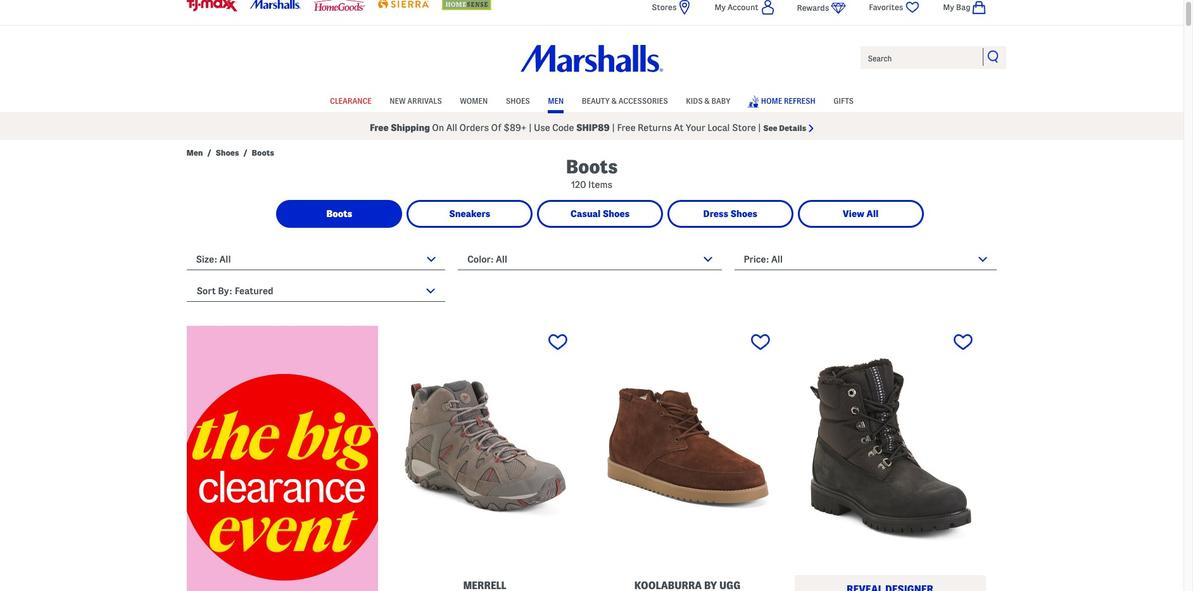 Task type: describe. For each thing, give the bounding box(es) containing it.
size: all
[[196, 255, 231, 265]]

women link
[[460, 90, 488, 110]]

sneakers link
[[409, 202, 531, 226]]

shoes inside casual shoes link
[[603, 209, 630, 219]]

all for color:
[[496, 255, 507, 265]]

men's waterproof leather puffer work boots image
[[795, 326, 986, 566]]

bag
[[956, 3, 971, 11]]

new arrivals link
[[390, 90, 442, 110]]

120
[[571, 180, 586, 190]]

2 / from the left
[[243, 148, 247, 157]]

rewards link
[[797, 0, 846, 16]]

see
[[763, 124, 778, 132]]

on
[[432, 123, 444, 133]]

marshalls.com image
[[251, 0, 301, 9]]

view all link
[[800, 202, 922, 226]]

marshalls home image
[[521, 45, 663, 72]]

sort by: featured
[[197, 286, 273, 296]]

gifts
[[834, 97, 854, 105]]

boots 120 items
[[566, 156, 618, 190]]

size:
[[196, 255, 217, 265]]

shipping
[[391, 123, 430, 133]]

1 | from the left
[[529, 123, 532, 133]]

casual shoes link
[[539, 202, 661, 226]]

$89+
[[504, 123, 527, 133]]

all for price:
[[772, 255, 783, 265]]

stores link
[[652, 0, 693, 15]]

items
[[589, 180, 613, 190]]

& for beauty
[[612, 97, 617, 105]]

merrell $69.99 compare at              $110 element
[[389, 326, 581, 592]]

dress
[[704, 209, 729, 219]]

my bag
[[943, 3, 971, 11]]

my for my bag
[[943, 3, 955, 11]]

kids & baby
[[686, 97, 731, 105]]

see details link
[[763, 124, 814, 132]]

1 free from the left
[[370, 123, 389, 133]]

2 free from the left
[[617, 123, 636, 133]]

beauty & accessories
[[582, 97, 668, 105]]

product sorting navigation
[[187, 277, 445, 312]]

0 horizontal spatial boots
[[252, 148, 274, 157]]

home refresh link
[[748, 89, 816, 111]]

reveal designer $69.99 compare at              $130 element
[[795, 326, 986, 592]]

menu bar inside banner
[[187, 89, 997, 112]]

price:
[[744, 255, 769, 265]]

all for size:
[[220, 255, 231, 265]]

baby
[[712, 97, 731, 105]]

of
[[491, 123, 502, 133]]

homesense.com image
[[442, 0, 493, 10]]

account
[[728, 3, 759, 11]]

men's waterproof hiker shoes with extended sizes image
[[389, 326, 581, 566]]

0 horizontal spatial shoes link
[[216, 148, 239, 158]]

by:
[[218, 286, 232, 296]]

boots link
[[278, 202, 401, 226]]

your
[[686, 123, 706, 133]]

wce image
[[187, 326, 378, 592]]

casual
[[571, 209, 601, 219]]

view
[[843, 209, 865, 219]]



Task type: vqa. For each thing, say whether or not it's contained in the screenshot.
My to the left
yes



Task type: locate. For each thing, give the bounding box(es) containing it.
boots
[[252, 148, 274, 157], [566, 156, 618, 177], [327, 209, 352, 219]]

kids & baby link
[[686, 90, 731, 110]]

free
[[370, 123, 389, 133], [617, 123, 636, 133]]

none submit inside site search search box
[[987, 50, 1000, 63]]

my inside my bag link
[[943, 3, 955, 11]]

stores
[[652, 3, 677, 11]]

1 vertical spatial men link
[[187, 148, 203, 158]]

free left "shipping"
[[370, 123, 389, 133]]

men
[[548, 97, 564, 105], [187, 148, 203, 157]]

men's suede faux fur lined chukka boots image
[[592, 326, 783, 566]]

sierra.com image
[[378, 0, 429, 9]]

view all
[[843, 209, 879, 219]]

my account
[[715, 3, 759, 11]]

all right color:
[[496, 255, 507, 265]]

rewards
[[797, 3, 829, 12]]

all right 'size:'
[[220, 255, 231, 265]]

clearance
[[330, 97, 372, 105]]

1 horizontal spatial boots
[[327, 209, 352, 219]]

boots for boots
[[327, 209, 352, 219]]

my bag link
[[943, 0, 997, 15]]

accessories
[[619, 97, 668, 105]]

1 horizontal spatial /
[[243, 148, 247, 157]]

men for men
[[548, 97, 564, 105]]

1 horizontal spatial shoes link
[[506, 90, 530, 110]]

0 horizontal spatial |
[[529, 123, 532, 133]]

0 horizontal spatial &
[[612, 97, 617, 105]]

home refresh
[[761, 97, 816, 105]]

1 horizontal spatial men
[[548, 97, 564, 105]]

use
[[534, 123, 550, 133]]

all right the on
[[446, 123, 457, 133]]

gifts link
[[834, 90, 854, 110]]

2 & from the left
[[705, 97, 710, 105]]

0 horizontal spatial my
[[715, 3, 726, 11]]

/
[[207, 148, 211, 157], [243, 148, 247, 157]]

None submit
[[987, 50, 1000, 63]]

1 horizontal spatial men link
[[548, 90, 564, 110]]

& for kids
[[705, 97, 710, 105]]

& right the kids on the right top of the page
[[705, 97, 710, 105]]

all right price:
[[772, 255, 783, 265]]

menu bar containing clearance
[[187, 89, 997, 112]]

arrivals
[[408, 97, 442, 105]]

free shipping on all orders of $89+ | use code ship89 | free returns at your local store | see details
[[370, 123, 806, 133]]

favorites
[[869, 3, 903, 11]]

| left use
[[529, 123, 532, 133]]

tjmaxx.com image
[[187, 0, 237, 11]]

& right beauty
[[612, 97, 617, 105]]

color:
[[467, 255, 494, 265]]

code
[[552, 123, 574, 133]]

2 my from the left
[[943, 3, 955, 11]]

site search search field
[[859, 45, 1008, 70]]

beauty & accessories link
[[582, 90, 668, 110]]

koolaburra by ugg $49.99 compare at              $70 element
[[592, 326, 783, 592]]

women
[[460, 97, 488, 105]]

all
[[446, 123, 457, 133], [867, 209, 879, 219], [220, 255, 231, 265], [496, 255, 507, 265], [772, 255, 783, 265]]

banner containing free shipping
[[0, 0, 1184, 140]]

ship89
[[576, 123, 610, 133]]

1 vertical spatial shoes link
[[216, 148, 239, 158]]

marquee containing free shipping
[[0, 115, 1184, 140]]

my inside my account link
[[715, 3, 726, 11]]

my for my account
[[715, 3, 726, 11]]

1 horizontal spatial my
[[943, 3, 955, 11]]

sneakers
[[449, 209, 490, 219]]

homegoods.com image
[[314, 0, 365, 11]]

all right view
[[867, 209, 879, 219]]

shoes link
[[506, 90, 530, 110], [216, 148, 239, 158]]

kids
[[686, 97, 703, 105]]

refresh
[[784, 97, 816, 105]]

Search text field
[[859, 45, 1008, 70]]

0 vertical spatial men link
[[548, 90, 564, 110]]

free down the beauty & accessories
[[617, 123, 636, 133]]

orders
[[460, 123, 489, 133]]

0 horizontal spatial /
[[207, 148, 211, 157]]

men / shoes / boots
[[187, 148, 274, 157]]

1 / from the left
[[207, 148, 211, 157]]

banner
[[0, 0, 1184, 140]]

&
[[612, 97, 617, 105], [705, 97, 710, 105]]

shoes inside dress shoes link
[[731, 209, 758, 219]]

1 horizontal spatial &
[[705, 97, 710, 105]]

0 horizontal spatial free
[[370, 123, 389, 133]]

boots for boots 120 items
[[566, 156, 618, 177]]

1 vertical spatial men
[[187, 148, 203, 157]]

1 horizontal spatial |
[[612, 123, 615, 133]]

new
[[390, 97, 406, 105]]

1 & from the left
[[612, 97, 617, 105]]

my account link
[[715, 0, 774, 15]]

at
[[674, 123, 684, 133]]

favorites link
[[869, 0, 921, 15]]

0 horizontal spatial men link
[[187, 148, 203, 158]]

new arrivals
[[390, 97, 442, 105]]

my
[[715, 3, 726, 11], [943, 3, 955, 11]]

all inside banner
[[446, 123, 457, 133]]

home
[[761, 97, 783, 105]]

2 horizontal spatial boots
[[566, 156, 618, 177]]

0 vertical spatial shoes link
[[506, 90, 530, 110]]

local
[[708, 123, 730, 133]]

men link
[[548, 90, 564, 110], [187, 148, 203, 158]]

2 | from the left
[[612, 123, 615, 133]]

color: all
[[467, 255, 507, 265]]

| right ship89
[[612, 123, 615, 133]]

beauty
[[582, 97, 610, 105]]

dress shoes link
[[669, 202, 792, 226]]

my left bag
[[943, 3, 955, 11]]

returns
[[638, 123, 672, 133]]

marquee
[[0, 115, 1184, 140]]

store |
[[732, 123, 761, 133]]

my left account
[[715, 3, 726, 11]]

1 horizontal spatial free
[[617, 123, 636, 133]]

sort
[[197, 286, 216, 296]]

price: all
[[744, 255, 783, 265]]

menu bar
[[187, 89, 997, 112]]

1 my from the left
[[715, 3, 726, 11]]

shoes
[[506, 97, 530, 105], [216, 148, 239, 157], [603, 209, 630, 219], [731, 209, 758, 219]]

details
[[779, 124, 806, 132]]

men for men / shoes / boots
[[187, 148, 203, 157]]

men inside menu bar
[[548, 97, 564, 105]]

featured
[[235, 286, 273, 296]]

casual shoes
[[571, 209, 630, 219]]

0 vertical spatial men
[[548, 97, 564, 105]]

dress shoes
[[704, 209, 758, 219]]

all inside view all link
[[867, 209, 879, 219]]

|
[[529, 123, 532, 133], [612, 123, 615, 133]]

0 horizontal spatial men
[[187, 148, 203, 157]]

clearance link
[[330, 90, 372, 110]]



